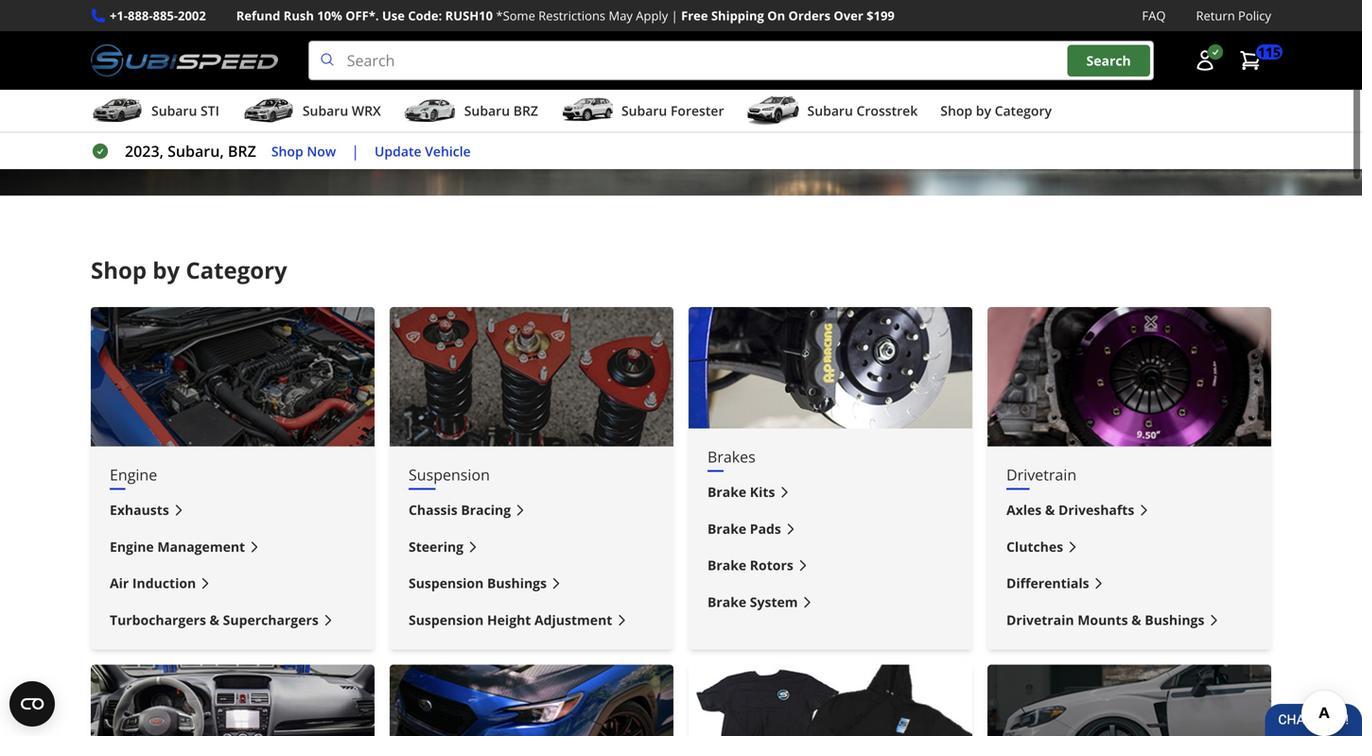 Task type: describe. For each thing, give the bounding box(es) containing it.
superchargers
[[223, 611, 319, 629]]

search input field
[[308, 41, 1154, 81]]

brake for brake pads
[[707, 520, 746, 538]]

drivetrain for drivetrain
[[1006, 465, 1077, 485]]

vehicle
[[425, 142, 471, 160]]

+1-
[[110, 7, 128, 24]]

& for driveshafts
[[1045, 501, 1055, 519]]

2023, subaru, brz
[[125, 141, 256, 161]]

code:
[[408, 7, 442, 24]]

driveshafts
[[1058, 501, 1134, 519]]

now
[[307, 142, 336, 160]]

bracing
[[461, 501, 511, 519]]

shop inside dropdown button
[[940, 102, 972, 120]]

apply inside the '*exclusions apply shop now'
[[176, 65, 216, 85]]

height
[[487, 611, 531, 629]]

subaru for subaru crosstrek
[[807, 102, 853, 120]]

air induction
[[110, 575, 196, 593]]

shop now link
[[271, 141, 336, 162]]

use
[[382, 7, 405, 24]]

interior image
[[91, 666, 375, 737]]

+1-888-885-2002
[[110, 7, 206, 24]]

engine management
[[110, 538, 245, 556]]

brake pads
[[707, 520, 781, 538]]

$199
[[867, 7, 895, 24]]

drivetrain mounts & bushings link
[[1006, 610, 1252, 632]]

0 horizontal spatial shop by category
[[91, 255, 287, 286]]

return policy link
[[1196, 6, 1271, 26]]

a subaru brz thumbnail image image
[[404, 97, 457, 125]]

bushings inside suspension bushings link
[[487, 575, 547, 593]]

search button
[[1067, 45, 1150, 76]]

faq
[[1142, 7, 1166, 24]]

turbochargers & superchargers
[[110, 611, 319, 629]]

open widget image
[[9, 682, 55, 727]]

induction
[[132, 575, 196, 593]]

subaru for subaru sti
[[151, 102, 197, 120]]

brake kits
[[707, 484, 775, 501]]

brake kits link
[[707, 482, 953, 504]]

may
[[609, 7, 633, 24]]

brake system
[[707, 593, 798, 611]]

mounts
[[1078, 611, 1128, 629]]

subaru for subaru wrx
[[303, 102, 348, 120]]

drivetrain for drivetrain mounts & bushings
[[1006, 611, 1074, 629]]

subaru brz button
[[404, 94, 538, 132]]

sti
[[201, 102, 219, 120]]

chassis
[[409, 501, 458, 519]]

bushings inside drivetrain mounts & bushings link
[[1145, 611, 1204, 629]]

115 button
[[1230, 42, 1283, 80]]

shipping
[[711, 7, 764, 24]]

0 horizontal spatial category
[[186, 255, 287, 286]]

subaru forester button
[[561, 94, 724, 132]]

brake pads link
[[707, 519, 953, 540]]

now
[[251, 129, 284, 146]]

clutches
[[1006, 538, 1063, 556]]

subaru brz
[[464, 102, 538, 120]]

pads
[[750, 520, 781, 538]]

update vehicle button
[[375, 141, 471, 162]]

brz inside subaru brz dropdown button
[[513, 102, 538, 120]]

a subaru crosstrek thumbnail image image
[[747, 97, 800, 125]]

brake rotors
[[707, 557, 793, 575]]

air
[[110, 575, 129, 593]]

restrictions
[[538, 7, 605, 24]]

suspension for suspension bushings
[[409, 575, 484, 593]]

brake system link
[[707, 592, 953, 614]]

free
[[681, 7, 708, 24]]

115
[[1258, 43, 1281, 61]]

wheels & accessories image
[[987, 666, 1271, 737]]

suspension height adjustment
[[409, 611, 612, 629]]

subaru for subaru forester
[[621, 102, 667, 120]]

brake for brake rotors
[[707, 557, 746, 575]]

suspension image
[[390, 308, 673, 447]]

turbochargers & superchargers link
[[110, 610, 356, 632]]

chassis bracing link
[[409, 500, 655, 522]]

steering link
[[409, 537, 655, 558]]

air induction link
[[110, 573, 356, 595]]

subispeed logo image
[[91, 41, 278, 81]]

885-
[[153, 7, 178, 24]]

engine management link
[[110, 537, 356, 558]]

a subaru wrx thumbnail image image
[[242, 97, 295, 125]]

shop now link
[[91, 118, 406, 158]]

axles
[[1006, 501, 1042, 519]]

axles & driveshafts
[[1006, 501, 1134, 519]]

differentials link
[[1006, 573, 1252, 595]]

axles & driveshafts link
[[1006, 500, 1252, 522]]

*some
[[496, 7, 535, 24]]

subaru sti
[[151, 102, 219, 120]]

1 horizontal spatial apply
[[636, 7, 668, 24]]

category inside shop by category dropdown button
[[995, 102, 1052, 120]]

drivetrain mounts & bushings
[[1006, 611, 1204, 629]]



Task type: vqa. For each thing, say whether or not it's contained in the screenshot.


Task type: locate. For each thing, give the bounding box(es) containing it.
a subaru sti thumbnail image image
[[91, 97, 144, 125]]

0 horizontal spatial |
[[351, 141, 359, 161]]

engine image
[[91, 308, 375, 447]]

1 engine from the top
[[110, 465, 157, 485]]

drivetrain
[[1006, 465, 1077, 485], [1006, 611, 1074, 629]]

*exclusions
[[91, 65, 172, 85]]

update
[[375, 142, 421, 160]]

+1-888-885-2002 link
[[110, 6, 206, 26]]

shop
[[212, 129, 248, 146]]

3 subaru from the left
[[464, 102, 510, 120]]

4 brake from the top
[[707, 593, 746, 611]]

0 horizontal spatial brz
[[228, 141, 256, 161]]

0 horizontal spatial bushings
[[487, 575, 547, 593]]

subaru sti button
[[91, 94, 219, 132]]

brz right 'subaru,'
[[228, 141, 256, 161]]

subaru,
[[168, 141, 224, 161]]

on
[[767, 7, 785, 24]]

subaru up vehicle
[[464, 102, 510, 120]]

a subaru forester thumbnail image image
[[561, 97, 614, 125]]

0 vertical spatial suspension
[[409, 465, 490, 485]]

1 suspension from the top
[[409, 465, 490, 485]]

suspension
[[409, 465, 490, 485], [409, 575, 484, 593], [409, 611, 484, 629]]

orders
[[788, 7, 831, 24]]

return
[[1196, 7, 1235, 24]]

shop
[[940, 102, 972, 120], [271, 142, 303, 160], [91, 255, 147, 286]]

0 vertical spatial bushings
[[487, 575, 547, 593]]

3 suspension from the top
[[409, 611, 484, 629]]

0 horizontal spatial apply
[[176, 65, 216, 85]]

1 horizontal spatial &
[[1045, 501, 1055, 519]]

4 subaru from the left
[[621, 102, 667, 120]]

rush
[[284, 7, 314, 24]]

drivetrain up axles on the bottom right
[[1006, 465, 1077, 485]]

1 vertical spatial engine
[[110, 538, 154, 556]]

1 vertical spatial shop by category
[[91, 255, 287, 286]]

1 horizontal spatial by
[[976, 102, 991, 120]]

5 subaru from the left
[[807, 102, 853, 120]]

turbochargers
[[110, 611, 206, 629]]

| right "now"
[[351, 141, 359, 161]]

refund
[[236, 7, 280, 24]]

update vehicle
[[375, 142, 471, 160]]

suspension down the suspension bushings
[[409, 611, 484, 629]]

0 vertical spatial engine
[[110, 465, 157, 485]]

management
[[157, 538, 245, 556]]

& right axles on the bottom right
[[1045, 501, 1055, 519]]

engine up the exhausts
[[110, 465, 157, 485]]

faq link
[[1142, 6, 1166, 26]]

| left free at the right top
[[671, 7, 678, 24]]

0 vertical spatial shop by category
[[940, 102, 1052, 120]]

1 vertical spatial |
[[351, 141, 359, 161]]

crosstrek
[[856, 102, 918, 120]]

brake for brake system
[[707, 593, 746, 611]]

2 subaru from the left
[[303, 102, 348, 120]]

drivetrain down differentials
[[1006, 611, 1074, 629]]

rotors
[[750, 557, 793, 575]]

0 horizontal spatial by
[[153, 255, 180, 286]]

exterior image
[[390, 666, 673, 737]]

suspension height adjustment link
[[409, 610, 655, 632]]

brake for brake kits
[[707, 484, 746, 501]]

engine down the exhausts
[[110, 538, 154, 556]]

subaru wrx
[[303, 102, 381, 120]]

2 vertical spatial shop
[[91, 255, 147, 286]]

1 vertical spatial by
[[153, 255, 180, 286]]

1 vertical spatial brz
[[228, 141, 256, 161]]

search
[[1086, 51, 1131, 69]]

subaru wrx button
[[242, 94, 381, 132]]

subaru crosstrek button
[[747, 94, 918, 132]]

brake down brake pads
[[707, 557, 746, 575]]

bushings up suspension height adjustment
[[487, 575, 547, 593]]

2 horizontal spatial &
[[1131, 611, 1141, 629]]

suspension up chassis bracing
[[409, 465, 490, 485]]

chassis bracing
[[409, 501, 511, 519]]

brake left pads
[[707, 520, 746, 538]]

subaru up "now"
[[303, 102, 348, 120]]

policy
[[1238, 7, 1271, 24]]

3 brake from the top
[[707, 557, 746, 575]]

1 horizontal spatial bushings
[[1145, 611, 1204, 629]]

exhausts
[[110, 501, 169, 519]]

subaru left sti
[[151, 102, 197, 120]]

subaru forester
[[621, 102, 724, 120]]

2 engine from the top
[[110, 538, 154, 556]]

|
[[671, 7, 678, 24], [351, 141, 359, 161]]

888-
[[128, 7, 153, 24]]

by
[[976, 102, 991, 120], [153, 255, 180, 286]]

1 subaru from the left
[[151, 102, 197, 120]]

2 vertical spatial suspension
[[409, 611, 484, 629]]

1 horizontal spatial shop
[[271, 142, 303, 160]]

engine for engine
[[110, 465, 157, 485]]

brake rotors link
[[707, 555, 953, 577]]

10%
[[317, 7, 342, 24]]

0 horizontal spatial &
[[210, 611, 219, 629]]

1 vertical spatial shop
[[271, 142, 303, 160]]

& right mounts
[[1131, 611, 1141, 629]]

subaru crosstrek
[[807, 102, 918, 120]]

wrx
[[352, 102, 381, 120]]

differentials
[[1006, 575, 1089, 593]]

1 drivetrain from the top
[[1006, 465, 1077, 485]]

suspension bushings
[[409, 575, 547, 593]]

adjustment
[[534, 611, 612, 629]]

brz left a subaru forester thumbnail image
[[513, 102, 538, 120]]

1 vertical spatial category
[[186, 255, 287, 286]]

0 vertical spatial |
[[671, 7, 678, 24]]

& inside "link"
[[1045, 501, 1055, 519]]

system
[[750, 593, 798, 611]]

0 horizontal spatial shop
[[91, 255, 147, 286]]

steering
[[409, 538, 464, 556]]

brake left kits
[[707, 484, 746, 501]]

brake
[[707, 484, 746, 501], [707, 520, 746, 538], [707, 557, 746, 575], [707, 593, 746, 611]]

apply right may at the left top
[[636, 7, 668, 24]]

button image
[[1194, 49, 1216, 72]]

subaru right a subaru crosstrek thumbnail image
[[807, 102, 853, 120]]

1 brake from the top
[[707, 484, 746, 501]]

2002
[[178, 7, 206, 24]]

by inside dropdown button
[[976, 102, 991, 120]]

*exclusions apply shop now
[[91, 65, 284, 146]]

1 vertical spatial bushings
[[1145, 611, 1204, 629]]

rush10
[[445, 7, 493, 24]]

suspension for suspension height adjustment
[[409, 611, 484, 629]]

bushings down differentials link
[[1145, 611, 1204, 629]]

0 vertical spatial apply
[[636, 7, 668, 24]]

0 vertical spatial drivetrain
[[1006, 465, 1077, 485]]

1 vertical spatial suspension
[[409, 575, 484, 593]]

forester
[[671, 102, 724, 120]]

1 horizontal spatial category
[[995, 102, 1052, 120]]

brake down brake rotors
[[707, 593, 746, 611]]

exhausts link
[[110, 500, 356, 522]]

engine for engine management
[[110, 538, 154, 556]]

2 drivetrain from the top
[[1006, 611, 1074, 629]]

2 brake from the top
[[707, 520, 746, 538]]

over
[[834, 7, 863, 24]]

refund rush 10% off*. use code: rush10 *some restrictions may apply | free shipping on orders over $199
[[236, 7, 895, 24]]

brakes image
[[689, 308, 972, 429]]

shop by category button
[[940, 94, 1052, 132]]

subaru left 'forester'
[[621, 102, 667, 120]]

2 suspension from the top
[[409, 575, 484, 593]]

apply up subaru sti
[[176, 65, 216, 85]]

0 vertical spatial by
[[976, 102, 991, 120]]

drivetrain image
[[987, 308, 1271, 447]]

&
[[1045, 501, 1055, 519], [210, 611, 219, 629], [1131, 611, 1141, 629]]

1 vertical spatial drivetrain
[[1006, 611, 1074, 629]]

engine
[[110, 465, 157, 485], [110, 538, 154, 556]]

1 horizontal spatial brz
[[513, 102, 538, 120]]

& down air induction link
[[210, 611, 219, 629]]

suspension down steering
[[409, 575, 484, 593]]

suspension bushings link
[[409, 573, 655, 595]]

1 horizontal spatial shop by category
[[940, 102, 1052, 120]]

clutches link
[[1006, 537, 1252, 558]]

& for superchargers
[[210, 611, 219, 629]]

1 vertical spatial apply
[[176, 65, 216, 85]]

kits
[[750, 484, 775, 501]]

brz
[[513, 102, 538, 120], [228, 141, 256, 161]]

return policy
[[1196, 7, 1271, 24]]

shop now
[[271, 142, 336, 160]]

0 vertical spatial brz
[[513, 102, 538, 120]]

refund rush tax sale image
[[0, 0, 1362, 196]]

suspension for suspension
[[409, 465, 490, 485]]

1 horizontal spatial |
[[671, 7, 678, 24]]

subaru for subaru brz
[[464, 102, 510, 120]]

lifestyle image
[[689, 666, 972, 737]]

0 vertical spatial category
[[995, 102, 1052, 120]]

2 horizontal spatial shop
[[940, 102, 972, 120]]

0 vertical spatial shop
[[940, 102, 972, 120]]



